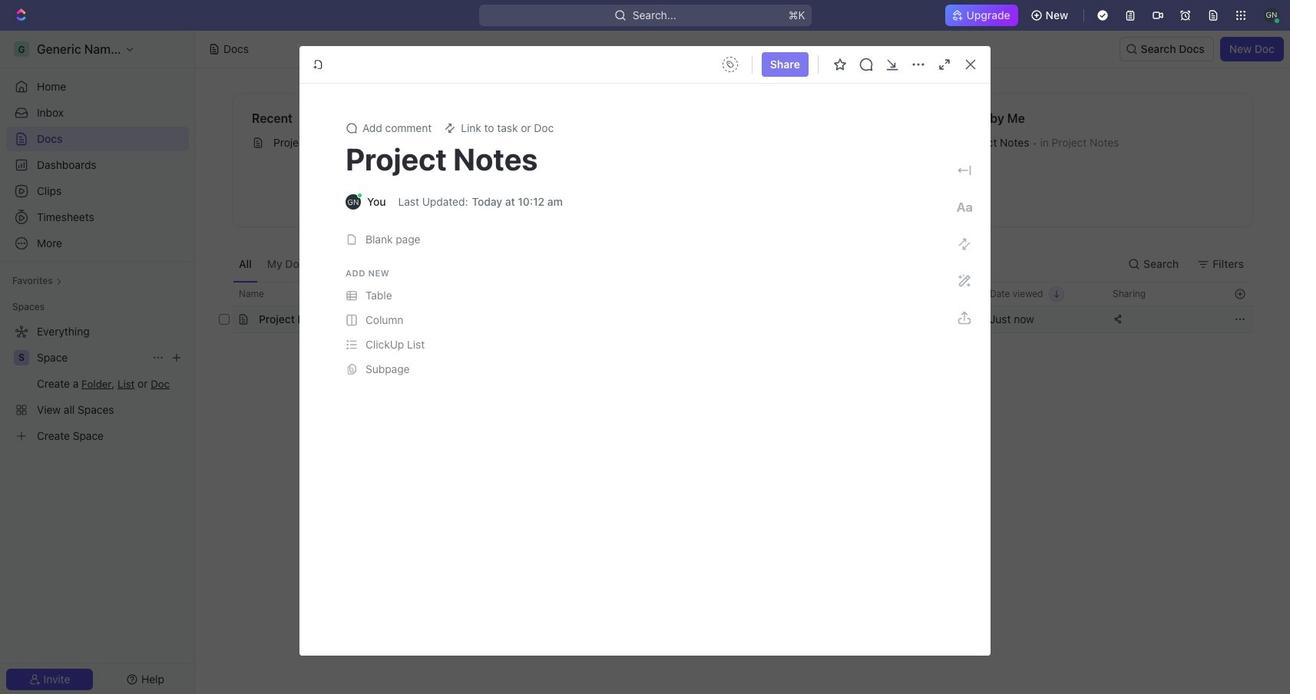 Task type: vqa. For each thing, say whether or not it's contained in the screenshot.
table
yes



Task type: locate. For each thing, give the bounding box(es) containing it.
sidebar navigation
[[0, 31, 196, 695]]

1 column header from the left
[[216, 282, 233, 307]]

row
[[216, 282, 1254, 307], [216, 306, 1254, 333]]

space, , element
[[14, 350, 29, 366]]

dropdown menu image
[[718, 52, 743, 77]]

2 column header from the left
[[858, 282, 981, 307]]

1 horizontal spatial column header
[[858, 282, 981, 307]]

tab list
[[233, 246, 614, 282]]

2 row from the top
[[216, 306, 1254, 333]]

0 horizontal spatial column header
[[216, 282, 233, 307]]

column header
[[216, 282, 233, 307], [858, 282, 981, 307]]

table
[[216, 282, 1254, 333]]

cell
[[858, 307, 981, 333]]



Task type: describe. For each thing, give the bounding box(es) containing it.
1 row from the top
[[216, 282, 1254, 307]]



